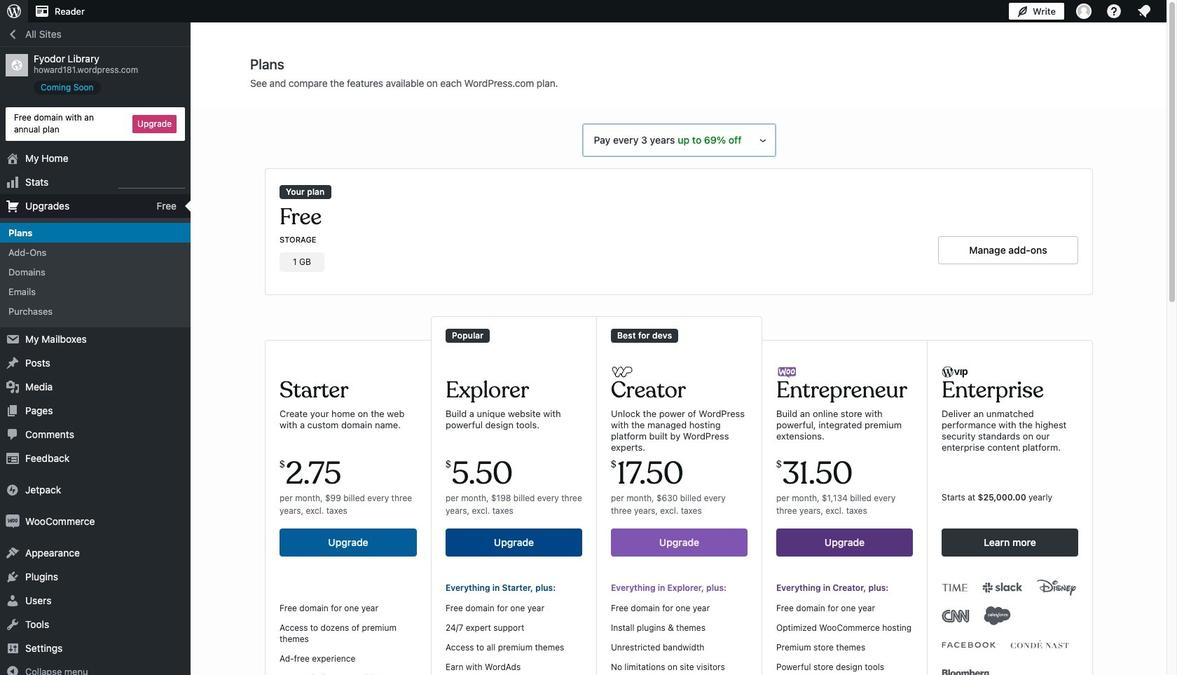 Task type: describe. For each thing, give the bounding box(es) containing it.
my profile image
[[1077, 4, 1092, 19]]

2 img image from the top
[[6, 514, 20, 528]]



Task type: vqa. For each thing, say whether or not it's contained in the screenshot.
1st plugin icon
no



Task type: locate. For each thing, give the bounding box(es) containing it.
0 vertical spatial img image
[[6, 483, 20, 497]]

help image
[[1106, 3, 1123, 20]]

1 img image from the top
[[6, 483, 20, 497]]

manage your notifications image
[[1136, 3, 1153, 20]]

img image
[[6, 483, 20, 497], [6, 514, 20, 528]]

highest hourly views 0 image
[[118, 179, 185, 188]]

manage your sites image
[[6, 3, 22, 20]]

1 vertical spatial img image
[[6, 514, 20, 528]]



